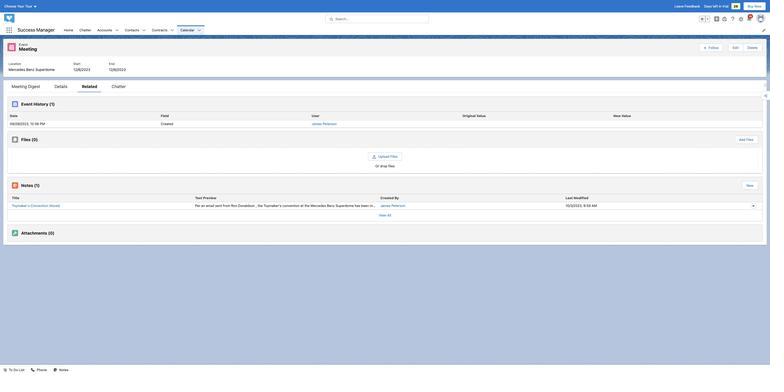 Task type: vqa. For each thing, say whether or not it's contained in the screenshot.
the topmost |
no



Task type: locate. For each thing, give the bounding box(es) containing it.
0 vertical spatial (1)
[[49, 102, 55, 106]]

2 horizontal spatial files
[[747, 138, 754, 142]]

10 button
[[747, 14, 754, 22]]

0 horizontal spatial james peterson link
[[312, 122, 337, 126]]

text default image right contacts
[[142, 29, 146, 32]]

1 horizontal spatial toymaker's
[[264, 204, 282, 208]]

0 vertical spatial benz
[[26, 67, 34, 72]]

1 horizontal spatial benz
[[327, 204, 335, 208]]

event inside event meeting
[[19, 42, 28, 47]]

james peterson link down user
[[312, 122, 337, 126]]

add files button
[[736, 136, 758, 144]]

upload
[[379, 154, 390, 159]]

group
[[700, 16, 711, 22], [700, 43, 763, 52]]

files up files
[[391, 154, 398, 159]]

james peterson for per an email sent from ron donaldson , the toymaker's convention at the mercedes benz superdome has been moved to 3 weeks from now . this is saddening, but hopefully some other enriching industry events will come in it's place.
[[381, 204, 406, 208]]

0 horizontal spatial value
[[477, 114, 486, 118]]

notes right phone
[[59, 368, 69, 372]]

to do list
[[9, 368, 24, 372]]

1 vertical spatial (0)
[[48, 231, 54, 235]]

files right add
[[747, 138, 754, 142]]

created for created
[[161, 122, 173, 126]]

2 toymaker's from the left
[[264, 204, 282, 208]]

1 vertical spatial event
[[21, 102, 33, 106]]

james peterson
[[312, 122, 337, 126], [381, 204, 406, 208]]

text default image inside calendar list item
[[198, 29, 201, 32]]

(0)
[[32, 137, 38, 142], [48, 231, 54, 235]]

text default image right accounts
[[115, 29, 119, 32]]

1 horizontal spatial new
[[747, 183, 754, 187]]

last
[[566, 196, 573, 200]]

mercedes right at
[[311, 204, 326, 208]]

james peterson link for created
[[312, 122, 337, 126]]

0 horizontal spatial (0)
[[32, 137, 38, 142]]

0 vertical spatial james peterson link
[[312, 122, 337, 126]]

0 horizontal spatial the
[[258, 204, 263, 208]]

0 horizontal spatial created
[[161, 122, 173, 126]]

your
[[17, 4, 24, 8]]

event for meeting
[[19, 42, 28, 47]]

peterson for created
[[323, 122, 337, 126]]

0 horizontal spatial from
[[223, 204, 230, 208]]

1 value from the left
[[477, 114, 486, 118]]

1 vertical spatial james
[[381, 204, 391, 208]]

chatter
[[79, 28, 91, 32], [112, 84, 126, 89]]

1 horizontal spatial value
[[622, 114, 631, 118]]

0 vertical spatial (0)
[[32, 137, 38, 142]]

grid
[[8, 112, 763, 128]]

peterson for per an email sent from ron donaldson , the toymaker's convention at the mercedes benz superdome has been moved to 3 weeks from now . this is saddening, but hopefully some other enriching industry events will come in it's place.
[[392, 204, 406, 208]]

james down user
[[312, 122, 322, 126]]

1 vertical spatial benz
[[327, 204, 335, 208]]

0 horizontal spatial chatter
[[79, 28, 91, 32]]

chatter link right home
[[76, 25, 94, 35]]

0 horizontal spatial mercedes
[[9, 67, 25, 72]]

0 horizontal spatial in
[[542, 204, 545, 208]]

mercedes
[[9, 67, 25, 72], [311, 204, 326, 208]]

0 horizontal spatial text default image
[[31, 368, 35, 372]]

preview
[[203, 196, 217, 200]]

accounts list item
[[94, 25, 122, 35]]

1 horizontal spatial (0)
[[48, 231, 54, 235]]

0 horizontal spatial toymaker's
[[12, 204, 30, 208]]

1 horizontal spatial notes
[[59, 368, 69, 372]]

superdome up digest
[[35, 67, 55, 72]]

drop
[[380, 164, 388, 168]]

1 horizontal spatial text default image
[[54, 368, 57, 372]]

(1)
[[49, 102, 55, 106], [34, 183, 40, 188]]

1 toymaker's from the left
[[12, 204, 30, 208]]

created by element
[[379, 194, 564, 202]]

1 vertical spatial group
[[700, 43, 763, 52]]

0 vertical spatial mercedes
[[9, 67, 25, 72]]

0 horizontal spatial james peterson
[[312, 122, 337, 126]]

1 vertical spatial new
[[747, 183, 754, 187]]

james peterson link
[[312, 122, 337, 126], [381, 204, 406, 208]]

follow
[[709, 46, 719, 50]]

files inside button
[[747, 138, 754, 142]]

0 horizontal spatial benz
[[26, 67, 34, 72]]

0 vertical spatial group
[[700, 16, 711, 22]]

user
[[312, 114, 320, 118]]

0 vertical spatial james
[[312, 122, 322, 126]]

2 12/6/2023 from the left
[[109, 67, 126, 72]]

peterson inside grid
[[323, 122, 337, 126]]

1 vertical spatial (1)
[[34, 183, 40, 188]]

0 vertical spatial peterson
[[323, 122, 337, 126]]

or
[[376, 164, 379, 168]]

event meeting
[[19, 42, 37, 52]]

view all
[[379, 213, 392, 217]]

james peterson down created by
[[381, 204, 406, 208]]

grid containing date
[[8, 112, 763, 128]]

1 vertical spatial created
[[381, 196, 394, 200]]

chatter down the end 12/6/2023
[[112, 84, 126, 89]]

0 horizontal spatial notes
[[21, 183, 33, 188]]

event
[[19, 42, 28, 47], [21, 102, 33, 106]]

1 vertical spatial in
[[542, 204, 545, 208]]

1 horizontal spatial superdome
[[336, 204, 354, 208]]

james
[[312, 122, 322, 126], [381, 204, 391, 208]]

attachments (0)
[[21, 231, 54, 235]]

benz
[[26, 67, 34, 72], [327, 204, 335, 208]]

created
[[161, 122, 173, 126], [381, 196, 394, 200]]

1 horizontal spatial 12/6/2023
[[109, 67, 126, 72]]

0 horizontal spatial 12/6/2023
[[73, 67, 90, 72]]

(0) right attachments
[[48, 231, 54, 235]]

meeting digest link
[[8, 83, 44, 92]]

created inside grid
[[161, 122, 173, 126]]

text default image for calendar
[[198, 29, 201, 32]]

text default image right contracts
[[171, 29, 174, 32]]

peterson
[[323, 122, 337, 126], [392, 204, 406, 208]]

choose your tour
[[4, 4, 32, 8]]

0 vertical spatial created
[[161, 122, 173, 126]]

meeting up location mercedes benz superdome
[[19, 46, 37, 52]]

home
[[64, 28, 73, 32]]

value
[[477, 114, 486, 118], [622, 114, 631, 118]]

1 vertical spatial notes
[[59, 368, 69, 372]]

from left ron on the left bottom
[[223, 204, 230, 208]]

0 vertical spatial superdome
[[35, 67, 55, 72]]

1 horizontal spatial in
[[719, 4, 722, 8]]

leave feedback
[[675, 4, 701, 8]]

1 vertical spatial superdome
[[336, 204, 354, 208]]

superdome left has
[[336, 204, 354, 208]]

0 vertical spatial list
[[61, 25, 771, 35]]

text default image inside notes button
[[54, 368, 57, 372]]

search...
[[336, 17, 349, 21]]

chatter link down the end 12/6/2023
[[108, 83, 130, 92]]

1 horizontal spatial chatter link
[[108, 83, 130, 92]]

new for new value
[[614, 114, 621, 118]]

last modified element
[[564, 194, 749, 202]]

(1) up toymaker's convention moved "link" in the left bottom of the page
[[34, 183, 40, 188]]

mercedes down location at the top of page
[[9, 67, 25, 72]]

0 vertical spatial meeting
[[19, 46, 37, 52]]

james peterson link inside grid
[[312, 122, 337, 126]]

0 vertical spatial james peterson
[[312, 122, 337, 126]]

text preview element
[[193, 194, 379, 202]]

files down the 09/29/2023, 12:36 pm
[[21, 137, 31, 142]]

left
[[713, 4, 718, 8]]

created down 'field'
[[161, 122, 173, 126]]

1 horizontal spatial chatter
[[112, 84, 126, 89]]

it's
[[546, 204, 551, 208]]

choose your tour button
[[4, 2, 37, 10]]

text preview
[[195, 196, 217, 200]]

1 vertical spatial james peterson link
[[381, 204, 406, 208]]

text default image inside to do list button
[[3, 368, 7, 372]]

chatter for leftmost "chatter" link
[[79, 28, 91, 32]]

from left now
[[399, 204, 407, 208]]

0 horizontal spatial superdome
[[35, 67, 55, 72]]

text default image inside phone button
[[31, 368, 35, 372]]

notes inside button
[[59, 368, 69, 372]]

1 horizontal spatial created
[[381, 196, 394, 200]]

toymaker's down text preview element
[[264, 204, 282, 208]]

some
[[468, 204, 476, 208]]

james peterson link down created by
[[381, 204, 406, 208]]

leave feedback link
[[675, 4, 701, 8]]

12/6/2023 down end
[[109, 67, 126, 72]]

cell
[[461, 120, 612, 127], [612, 120, 763, 127]]

0 vertical spatial new
[[614, 114, 621, 118]]

james for created
[[312, 122, 322, 126]]

1 horizontal spatial peterson
[[392, 204, 406, 208]]

weeks
[[389, 204, 398, 208]]

1 vertical spatial list
[[3, 56, 767, 77]]

last modified
[[566, 196, 589, 200]]

edit button
[[729, 44, 743, 51]]

text default image inside accounts list item
[[115, 29, 119, 32]]

toymaker's
[[12, 204, 30, 208], [264, 204, 282, 208]]

text default image
[[171, 29, 174, 32], [31, 368, 35, 372], [54, 368, 57, 372]]

text default image
[[115, 29, 119, 32], [142, 29, 146, 32], [198, 29, 201, 32], [3, 368, 7, 372]]

start 12/6/2023
[[73, 62, 90, 72]]

12/6/2023 for end 12/6/2023
[[109, 67, 126, 72]]

0 horizontal spatial new
[[614, 114, 621, 118]]

1 vertical spatial peterson
[[392, 204, 406, 208]]

0 horizontal spatial files
[[21, 137, 31, 142]]

text default image for phone
[[31, 368, 35, 372]]

toymaker's down title
[[12, 204, 30, 208]]

1 horizontal spatial the
[[305, 204, 310, 208]]

text default image right phone
[[54, 368, 57, 372]]

(0) down 12:36
[[32, 137, 38, 142]]

notes
[[21, 183, 33, 188], [59, 368, 69, 372]]

new inside button
[[747, 183, 754, 187]]

1 vertical spatial james peterson
[[381, 204, 406, 208]]

0 vertical spatial event
[[19, 42, 28, 47]]

text default image right calendar
[[198, 29, 201, 32]]

date element
[[8, 112, 159, 120]]

(1) right history at the top left of the page
[[49, 102, 55, 106]]

james for per an email sent from ron donaldson , the toymaker's convention at the mercedes benz superdome has been moved to 3 weeks from now . this is saddening, but hopefully some other enriching industry events will come in it's place.
[[381, 204, 391, 208]]

meeting left digest
[[12, 84, 27, 89]]

new
[[614, 114, 621, 118], [747, 183, 754, 187]]

superdome inside tab panel
[[336, 204, 354, 208]]

0 vertical spatial chatter
[[79, 28, 91, 32]]

contracts
[[152, 28, 168, 32]]

digest
[[28, 84, 40, 89]]

view all link
[[8, 210, 763, 221]]

james down created by
[[381, 204, 391, 208]]

0 vertical spatial notes
[[21, 183, 33, 188]]

1 horizontal spatial james peterson
[[381, 204, 406, 208]]

notes for notes
[[59, 368, 69, 372]]

end
[[109, 62, 115, 66]]

10
[[749, 15, 753, 18]]

donaldson
[[238, 204, 255, 208]]

benz inside tab panel
[[327, 204, 335, 208]]

1 horizontal spatial james
[[381, 204, 391, 208]]

,
[[256, 204, 257, 208]]

event down success
[[19, 42, 28, 47]]

new for new
[[747, 183, 754, 187]]

do
[[13, 368, 18, 372]]

will
[[527, 204, 532, 208]]

original
[[463, 114, 476, 118]]

the right at
[[305, 204, 310, 208]]

moved
[[370, 204, 381, 208]]

2 horizontal spatial text default image
[[171, 29, 174, 32]]

trial
[[723, 4, 729, 8]]

created up the 3
[[381, 196, 394, 200]]

0 horizontal spatial peterson
[[323, 122, 337, 126]]

james peterson down user
[[312, 122, 337, 126]]

1 horizontal spatial files
[[391, 154, 398, 159]]

delete
[[748, 46, 758, 50]]

james inside grid
[[312, 122, 322, 126]]

text default image left phone
[[31, 368, 35, 372]]

the right , at the left of page
[[258, 204, 263, 208]]

notes up toymaker's convention moved
[[21, 183, 33, 188]]

james peterson for created
[[312, 122, 337, 126]]

benz inside location mercedes benz superdome
[[26, 67, 34, 72]]

1 vertical spatial chatter
[[112, 84, 126, 89]]

contracts link
[[149, 25, 171, 35]]

action element
[[749, 194, 763, 202]]

text default image inside the contacts list item
[[142, 29, 146, 32]]

tab panel
[[8, 92, 763, 242]]

in right the left
[[719, 4, 722, 8]]

or drop files
[[376, 164, 395, 168]]

event right event icon
[[21, 102, 33, 106]]

1 horizontal spatial james peterson link
[[381, 204, 406, 208]]

text default image left the to
[[3, 368, 7, 372]]

0 vertical spatial chatter link
[[76, 25, 94, 35]]

event image
[[12, 101, 18, 107]]

chatter right home
[[79, 28, 91, 32]]

contacts
[[125, 28, 139, 32]]

in inside tab panel
[[542, 204, 545, 208]]

list
[[61, 25, 771, 35], [3, 56, 767, 77]]

per
[[195, 204, 200, 208]]

now
[[408, 204, 414, 208]]

field
[[161, 114, 169, 118]]

contracts list item
[[149, 25, 177, 35]]

convention
[[31, 204, 48, 208]]

edit
[[733, 46, 739, 50]]

new inside grid
[[614, 114, 621, 118]]

event history (1)
[[21, 102, 55, 106]]

2 value from the left
[[622, 114, 631, 118]]

in left it's
[[542, 204, 545, 208]]

email
[[206, 204, 214, 208]]

12/6/2023 for start 12/6/2023
[[73, 67, 90, 72]]

12/6/2023 down the start
[[73, 67, 90, 72]]

0 horizontal spatial (1)
[[34, 183, 40, 188]]

industry
[[502, 204, 515, 208]]

1 horizontal spatial from
[[399, 204, 407, 208]]

0 horizontal spatial james
[[312, 122, 322, 126]]

from
[[223, 204, 230, 208], [399, 204, 407, 208]]

all
[[388, 213, 392, 217]]

1 vertical spatial mercedes
[[311, 204, 326, 208]]

text default image for notes
[[54, 368, 57, 372]]

related link
[[78, 83, 101, 92]]

1 12/6/2023 from the left
[[73, 67, 90, 72]]

new value element
[[612, 112, 763, 120]]



Task type: describe. For each thing, give the bounding box(es) containing it.
files (0)
[[21, 137, 38, 142]]

now
[[755, 4, 762, 8]]

buy
[[748, 4, 754, 8]]

per an email sent from ron donaldson , the toymaker's convention at the mercedes benz superdome has been moved to 3 weeks from now . this is saddening, but hopefully some other enriching industry events will come in it's place.
[[195, 204, 561, 208]]

title
[[12, 196, 19, 200]]

events
[[516, 204, 526, 208]]

1 horizontal spatial mercedes
[[311, 204, 326, 208]]

calendar
[[181, 28, 195, 32]]

group containing follow
[[700, 43, 763, 52]]

1 cell from the left
[[461, 120, 612, 127]]

come
[[533, 204, 541, 208]]

to
[[9, 368, 13, 372]]

to do list button
[[0, 365, 28, 375]]

phone button
[[28, 365, 50, 375]]

1 from from the left
[[223, 204, 230, 208]]

list containing mercedes benz superdome
[[3, 56, 767, 77]]

1 vertical spatial meeting
[[12, 84, 27, 89]]

2 from from the left
[[399, 204, 407, 208]]

files for add files
[[747, 138, 754, 142]]

26
[[734, 4, 739, 8]]

accounts link
[[94, 25, 115, 35]]

am
[[592, 204, 597, 208]]

buy now button
[[744, 2, 767, 10]]

0 vertical spatial in
[[719, 4, 722, 8]]

notes for notes (1)
[[21, 183, 33, 188]]

tab panel containing event history
[[8, 92, 763, 242]]

files
[[389, 164, 395, 168]]

new button
[[743, 181, 758, 189]]

moved
[[49, 204, 60, 208]]

original value element
[[461, 112, 612, 120]]

location mercedes benz superdome
[[9, 62, 55, 72]]

10/3/2023, 9:59 am
[[566, 204, 597, 208]]

to
[[382, 204, 385, 208]]

text default image inside contracts list item
[[171, 29, 174, 32]]

text
[[195, 196, 202, 200]]

home link
[[61, 25, 76, 35]]

files for upload files
[[391, 154, 398, 159]]

days left in trial
[[705, 4, 729, 8]]

09/29/2023, 12:36 pm
[[10, 122, 45, 126]]

chatter for bottommost "chatter" link
[[112, 84, 126, 89]]

details link
[[50, 83, 72, 92]]

created for created by
[[381, 196, 394, 200]]

list
[[19, 368, 24, 372]]

pm
[[40, 122, 45, 126]]

attachments
[[21, 231, 47, 235]]

manager
[[36, 27, 55, 33]]

field element
[[159, 112, 310, 120]]

created by
[[381, 196, 399, 200]]

(0) for attachments (0)
[[48, 231, 54, 235]]

contacts link
[[122, 25, 142, 35]]

text default image for contacts
[[142, 29, 146, 32]]

notes (1)
[[21, 183, 40, 188]]

delete button
[[744, 44, 762, 51]]

date
[[10, 114, 18, 118]]

james peterson link for per an email sent from ron donaldson , the toymaker's convention at the mercedes benz superdome has been moved to 3 weeks from now . this is saddening, but hopefully some other enriching industry events will come in it's place.
[[381, 204, 406, 208]]

superdome inside location mercedes benz superdome
[[35, 67, 55, 72]]

end 12/6/2023
[[109, 62, 126, 72]]

at
[[301, 204, 304, 208]]

has
[[355, 204, 360, 208]]

enriching
[[486, 204, 501, 208]]

0 horizontal spatial chatter link
[[76, 25, 94, 35]]

10/3/2023,
[[566, 204, 583, 208]]

value for new value
[[622, 114, 631, 118]]

2 the from the left
[[305, 204, 310, 208]]

saddening,
[[428, 204, 445, 208]]

search... button
[[325, 15, 429, 23]]

contacts list item
[[122, 25, 149, 35]]

place.
[[552, 204, 561, 208]]

09/29/2023,
[[10, 122, 29, 126]]

event for history
[[21, 102, 33, 106]]

success
[[18, 27, 35, 33]]

2 cell from the left
[[612, 120, 763, 127]]

text default image for accounts
[[115, 29, 119, 32]]

calendar list item
[[177, 25, 204, 35]]

mercedes inside location mercedes benz superdome
[[9, 67, 25, 72]]

modified
[[574, 196, 589, 200]]

value for original value
[[477, 114, 486, 118]]

start
[[73, 62, 81, 66]]

feedback
[[685, 4, 701, 8]]

buy now
[[748, 4, 762, 8]]

1 horizontal spatial (1)
[[49, 102, 55, 106]]

3
[[386, 204, 388, 208]]

leave
[[675, 4, 684, 8]]

an
[[201, 204, 205, 208]]

related
[[82, 84, 97, 89]]

phone
[[37, 368, 47, 372]]

tour
[[25, 4, 32, 8]]

1 vertical spatial chatter link
[[108, 83, 130, 92]]

this
[[417, 204, 424, 208]]

12:36
[[30, 122, 39, 126]]

meeting digest
[[12, 84, 40, 89]]

by
[[395, 196, 399, 200]]

accounts
[[97, 28, 112, 32]]

view
[[379, 213, 387, 217]]

calendar link
[[177, 25, 198, 35]]

(0) for files (0)
[[32, 137, 38, 142]]

is
[[424, 204, 427, 208]]

add
[[740, 138, 746, 142]]

list containing home
[[61, 25, 771, 35]]

convention
[[283, 204, 300, 208]]

add files
[[740, 138, 754, 142]]

title element
[[8, 194, 193, 202]]

location
[[9, 62, 21, 66]]

history
[[34, 102, 48, 106]]

other
[[477, 204, 485, 208]]

user element
[[310, 112, 461, 120]]

1 the from the left
[[258, 204, 263, 208]]



